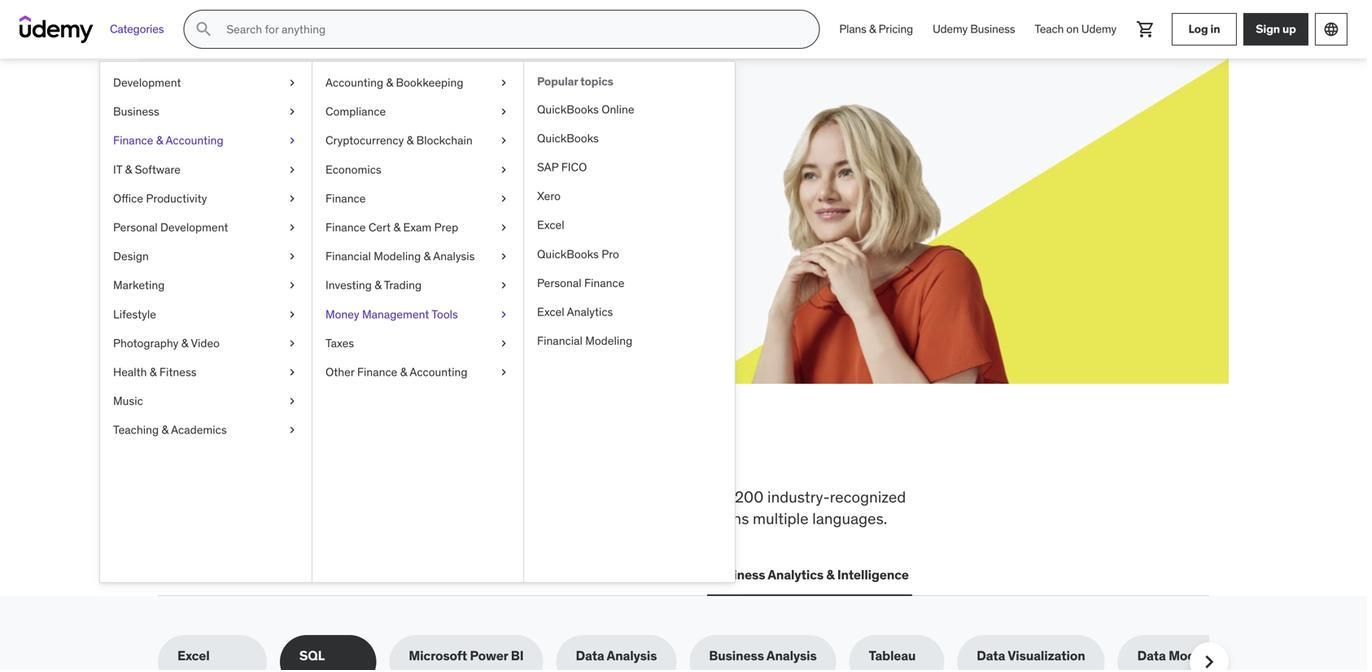 Task type: locate. For each thing, give the bounding box(es) containing it.
teach on udemy link
[[1025, 10, 1127, 49]]

0 vertical spatial financial
[[326, 249, 371, 264]]

finance cert & exam prep link
[[313, 213, 523, 242]]

udemy right the pricing
[[933, 22, 968, 36]]

to
[[386, 488, 400, 507]]

1 horizontal spatial your
[[337, 129, 396, 163]]

sap fico
[[537, 160, 587, 175]]

1 horizontal spatial analytics
[[768, 567, 824, 584]]

xsmall image inside 'marketing' link
[[286, 278, 299, 294]]

0 vertical spatial it
[[113, 162, 122, 177]]

place
[[615, 434, 700, 476]]

quickbooks inside quickbooks online link
[[537, 102, 599, 117]]

you
[[364, 434, 422, 476]]

next image
[[1197, 650, 1223, 671]]

xsmall image inside design 'link'
[[286, 249, 299, 265]]

& for fitness
[[150, 365, 157, 380]]

data right bi
[[576, 648, 604, 665]]

your up through
[[263, 170, 288, 186]]

xsmall image for design
[[286, 249, 299, 265]]

finance right other
[[357, 365, 398, 380]]

prep
[[587, 488, 618, 507]]

productivity
[[146, 191, 207, 206]]

xsmall image inside business link
[[286, 104, 299, 120]]

xsmall image inside finance & accounting "link"
[[286, 133, 299, 149]]

accounting up 'compliance'
[[326, 75, 383, 90]]

0 horizontal spatial in
[[512, 434, 544, 476]]

sql
[[299, 648, 325, 665]]

xsmall image inside accounting & bookkeeping link
[[497, 75, 510, 91]]

development down office productivity link
[[160, 220, 228, 235]]

udemy image
[[20, 15, 94, 43]]

skills inside covering critical workplace skills to technical topics, including prep content for over 200 industry-recognized certifications, our catalog supports well-rounded professional development and spans multiple languages.
[[348, 488, 383, 507]]

0 vertical spatial in
[[1211, 22, 1221, 36]]

personal up excel analytics
[[537, 276, 582, 290]]

quickbooks down popular topics
[[537, 102, 599, 117]]

teaching
[[113, 423, 159, 438]]

development down categories dropdown button
[[113, 75, 181, 90]]

xsmall image for finance
[[497, 191, 510, 207]]

2 horizontal spatial accounting
[[410, 365, 468, 380]]

xsmall image
[[286, 75, 299, 91], [497, 104, 510, 120], [286, 162, 299, 178], [497, 162, 510, 178], [497, 191, 510, 207], [286, 220, 299, 236], [286, 278, 299, 294], [497, 307, 510, 323], [497, 336, 510, 352], [497, 365, 510, 381], [286, 423, 299, 438]]

in
[[1211, 22, 1221, 36], [512, 434, 544, 476]]

quickbooks inside quickbooks "link"
[[537, 131, 599, 146]]

critical
[[224, 488, 270, 507]]

it up 'office'
[[113, 162, 122, 177]]

personal finance link
[[524, 269, 735, 298]]

all
[[158, 434, 206, 476]]

financial up the investing
[[326, 249, 371, 264]]

xsmall image inside finance cert & exam prep link
[[497, 220, 510, 236]]

0 vertical spatial excel
[[537, 218, 565, 233]]

& for trading
[[375, 278, 382, 293]]

xsmall image for marketing
[[286, 278, 299, 294]]

modeling for financial modeling & analysis
[[374, 249, 421, 264]]

0 vertical spatial analytics
[[567, 305, 613, 319]]

1 horizontal spatial in
[[1211, 22, 1221, 36]]

quickbooks up sap fico
[[537, 131, 599, 146]]

0 horizontal spatial udemy
[[933, 22, 968, 36]]

marketing link
[[100, 271, 312, 300]]

finance down 15.
[[326, 220, 366, 235]]

business inside topic filters element
[[709, 648, 764, 665]]

xsmall image for compliance
[[497, 104, 510, 120]]

skills up workplace
[[270, 434, 358, 476]]

0 horizontal spatial accounting
[[166, 133, 223, 148]]

lifestyle link
[[100, 300, 312, 329]]

cryptocurrency & blockchain link
[[313, 126, 523, 155]]

analysis inside the financial modeling & analysis link
[[433, 249, 475, 264]]

0 vertical spatial accounting
[[326, 75, 383, 90]]

& down compliance "link"
[[407, 133, 414, 148]]

2 quickbooks from the top
[[537, 131, 599, 146]]

teaching & academics
[[113, 423, 227, 438]]

1 horizontal spatial personal
[[537, 276, 582, 290]]

analytics for business
[[768, 567, 824, 584]]

& right the plans
[[869, 22, 876, 36]]

xsmall image for development
[[286, 75, 299, 91]]

quickbooks inside quickbooks pro link
[[537, 247, 599, 261]]

development inside button
[[191, 567, 273, 584]]

xsmall image for personal development
[[286, 220, 299, 236]]

xsmall image inside economics link
[[497, 162, 510, 178]]

0 horizontal spatial financial
[[326, 249, 371, 264]]

1 horizontal spatial for
[[679, 488, 698, 507]]

development for personal
[[160, 220, 228, 235]]

accounting inside finance & accounting "link"
[[166, 133, 223, 148]]

1 horizontal spatial modeling
[[585, 334, 633, 348]]

in up "including"
[[512, 434, 544, 476]]

0 horizontal spatial modeling
[[374, 249, 421, 264]]

it left certifications
[[292, 567, 303, 584]]

data modeling
[[1138, 648, 1226, 665]]

xero
[[537, 189, 561, 204]]

2 vertical spatial quickbooks
[[537, 247, 599, 261]]

for inside covering critical workplace skills to technical topics, including prep content for over 200 industry-recognized certifications, our catalog supports well-rounded professional development and spans multiple languages.
[[679, 488, 698, 507]]

2 vertical spatial development
[[191, 567, 273, 584]]

modeling inside topic filters element
[[1169, 648, 1226, 665]]

1 horizontal spatial udemy
[[1082, 22, 1117, 36]]

data left visualization
[[977, 648, 1006, 665]]

xsmall image for lifestyle
[[286, 307, 299, 323]]

finance down the with on the top left
[[326, 191, 366, 206]]

& for academics
[[162, 423, 169, 438]]

1 vertical spatial for
[[679, 488, 698, 507]]

& left 'intelligence'
[[826, 567, 835, 584]]

xsmall image inside cryptocurrency & blockchain 'link'
[[497, 133, 510, 149]]

teach on udemy
[[1035, 22, 1117, 36]]

1 vertical spatial your
[[263, 170, 288, 186]]

analytics
[[567, 305, 613, 319], [768, 567, 824, 584]]

personal up the design
[[113, 220, 158, 235]]

business analytics & intelligence
[[710, 567, 909, 584]]

xsmall image inside health & fitness link
[[286, 365, 299, 381]]

1 vertical spatial accounting
[[166, 133, 223, 148]]

xero link
[[524, 182, 735, 211]]

0 vertical spatial for
[[294, 129, 332, 163]]

multiple
[[753, 509, 809, 529]]

accounting down 'taxes' link
[[410, 365, 468, 380]]

xsmall image inside it & software link
[[286, 162, 299, 178]]

modeling for financial modeling
[[585, 334, 633, 348]]

udemy business link
[[923, 10, 1025, 49]]

data for data science
[[495, 567, 524, 584]]

2 horizontal spatial modeling
[[1169, 648, 1226, 665]]

business inside button
[[710, 567, 765, 584]]

xsmall image inside music link
[[286, 394, 299, 410]]

xsmall image for investing & trading
[[497, 278, 510, 294]]

1 horizontal spatial accounting
[[326, 75, 383, 90]]

submit search image
[[194, 20, 214, 39]]

analysis for business analysis
[[767, 648, 817, 665]]

analytics up 'financial modeling'
[[567, 305, 613, 319]]

& left video
[[181, 336, 188, 351]]

& up software
[[156, 133, 163, 148]]

xsmall image inside other finance & accounting 'link'
[[497, 365, 510, 381]]

2 udemy from the left
[[1082, 22, 1117, 36]]

xsmall image inside money management tools link
[[497, 307, 510, 323]]

accounting down business link
[[166, 133, 223, 148]]

& left the trading at the top left
[[375, 278, 382, 293]]

excel analytics
[[537, 305, 613, 319]]

our
[[255, 509, 278, 529]]

& up 'office'
[[125, 162, 132, 177]]

0 vertical spatial personal
[[113, 220, 158, 235]]

other
[[326, 365, 355, 380]]

it & software
[[113, 162, 181, 177]]

health
[[113, 365, 147, 380]]

rounded
[[435, 509, 493, 529]]

quickbooks up 'personal finance'
[[537, 247, 599, 261]]

0 vertical spatial quickbooks
[[537, 102, 599, 117]]

business link
[[100, 97, 312, 126]]

data left next icon
[[1138, 648, 1166, 665]]

finance inside 'link'
[[357, 365, 398, 380]]

xsmall image inside the financial modeling & analysis link
[[497, 249, 510, 265]]

data for data analysis
[[576, 648, 604, 665]]

udemy
[[933, 22, 968, 36], [1082, 22, 1117, 36]]

xsmall image inside office productivity link
[[286, 191, 299, 207]]

& for video
[[181, 336, 188, 351]]

need
[[428, 434, 506, 476]]

quickbooks for quickbooks
[[537, 131, 599, 146]]

modeling inside money management tools element
[[585, 334, 633, 348]]

analytics inside button
[[768, 567, 824, 584]]

certifications
[[306, 567, 389, 584]]

1 vertical spatial it
[[292, 567, 303, 584]]

& right teaching
[[162, 423, 169, 438]]

accounting & bookkeeping link
[[313, 68, 523, 97]]

& for bookkeeping
[[386, 75, 393, 90]]

analytics inside money management tools element
[[567, 305, 613, 319]]

finance up it & software
[[113, 133, 153, 148]]

1 vertical spatial development
[[160, 220, 228, 235]]

financial down excel analytics
[[537, 334, 583, 348]]

development
[[585, 509, 675, 529]]

microsoft power bi
[[409, 648, 524, 665]]

data for data visualization
[[977, 648, 1006, 665]]

& down finance cert & exam prep link
[[424, 249, 431, 264]]

teach
[[1035, 22, 1064, 36]]

data left 'science'
[[495, 567, 524, 584]]

2 vertical spatial excel
[[177, 648, 210, 665]]

xsmall image for health & fitness
[[286, 365, 299, 381]]

pricing
[[879, 22, 913, 36]]

1 horizontal spatial analysis
[[607, 648, 657, 665]]

0 horizontal spatial personal
[[113, 220, 158, 235]]

1 vertical spatial skills
[[348, 488, 383, 507]]

future
[[401, 129, 481, 163]]

popular
[[537, 74, 578, 89]]

& right cert
[[394, 220, 401, 235]]

economics link
[[313, 155, 523, 184]]

financial modeling
[[537, 334, 633, 348]]

0 horizontal spatial for
[[294, 129, 332, 163]]

data analysis
[[576, 648, 657, 665]]

skills up supports
[[348, 488, 383, 507]]

1 vertical spatial quickbooks
[[537, 131, 599, 146]]

xsmall image inside the lifestyle link
[[286, 307, 299, 323]]

1 vertical spatial modeling
[[585, 334, 633, 348]]

finance cert & exam prep
[[326, 220, 458, 235]]

xsmall image inside personal development link
[[286, 220, 299, 236]]

2 vertical spatial accounting
[[410, 365, 468, 380]]

personal inside money management tools element
[[537, 276, 582, 290]]

for up and
[[679, 488, 698, 507]]

1 quickbooks from the top
[[537, 102, 599, 117]]

compliance
[[326, 104, 386, 119]]

quickbooks pro link
[[524, 240, 735, 269]]

xsmall image
[[497, 75, 510, 91], [286, 104, 299, 120], [286, 133, 299, 149], [497, 133, 510, 149], [286, 191, 299, 207], [497, 220, 510, 236], [286, 249, 299, 265], [497, 249, 510, 265], [497, 278, 510, 294], [286, 307, 299, 323], [286, 336, 299, 352], [286, 365, 299, 381], [286, 394, 299, 410]]

quickbooks
[[537, 102, 599, 117], [537, 131, 599, 146], [537, 247, 599, 261]]

xsmall image inside "photography & video" link
[[286, 336, 299, 352]]

financial inside financial modeling link
[[537, 334, 583, 348]]

0 horizontal spatial analytics
[[567, 305, 613, 319]]

analytics down multiple
[[768, 567, 824, 584]]

1 vertical spatial financial
[[537, 334, 583, 348]]

& left the bookkeeping
[[386, 75, 393, 90]]

your up the with on the top left
[[337, 129, 396, 163]]

0 horizontal spatial it
[[113, 162, 122, 177]]

xsmall image inside finance link
[[497, 191, 510, 207]]

1 horizontal spatial it
[[292, 567, 303, 584]]

catalog
[[282, 509, 333, 529]]

0 horizontal spatial analysis
[[433, 249, 475, 264]]

2 vertical spatial modeling
[[1169, 648, 1226, 665]]

in right log at top right
[[1211, 22, 1221, 36]]

over
[[702, 488, 731, 507]]

finance down pro
[[584, 276, 625, 290]]

xsmall image inside development link
[[286, 75, 299, 91]]

finance inside "link"
[[113, 133, 153, 148]]

financial for financial modeling
[[537, 334, 583, 348]]

& inside "link"
[[156, 133, 163, 148]]

it certifications
[[292, 567, 389, 584]]

log in
[[1189, 22, 1221, 36]]

accounting inside other finance & accounting 'link'
[[410, 365, 468, 380]]

pro
[[602, 247, 619, 261]]

1 horizontal spatial financial
[[537, 334, 583, 348]]

data
[[495, 567, 524, 584], [576, 648, 604, 665], [977, 648, 1006, 665], [1138, 648, 1166, 665]]

& for blockchain
[[407, 133, 414, 148]]

1 vertical spatial analytics
[[768, 567, 824, 584]]

it & software link
[[100, 155, 312, 184]]

health & fitness
[[113, 365, 197, 380]]

expand
[[217, 170, 260, 186]]

development right web
[[191, 567, 273, 584]]

data inside button
[[495, 567, 524, 584]]

workplace
[[274, 488, 345, 507]]

1 vertical spatial personal
[[537, 276, 582, 290]]

excel
[[537, 218, 565, 233], [537, 305, 565, 319], [177, 648, 210, 665]]

xsmall image for teaching & academics
[[286, 423, 299, 438]]

2 horizontal spatial analysis
[[767, 648, 817, 665]]

3 quickbooks from the top
[[537, 247, 599, 261]]

video
[[191, 336, 220, 351]]

trading
[[384, 278, 422, 293]]

& right health
[[150, 365, 157, 380]]

it inside button
[[292, 567, 303, 584]]

data for data modeling
[[1138, 648, 1166, 665]]

0 vertical spatial modeling
[[374, 249, 421, 264]]

leadership
[[408, 567, 476, 584]]

personal
[[113, 220, 158, 235], [537, 276, 582, 290]]

xsmall image inside 'teaching & academics' link
[[286, 423, 299, 438]]

for up potential
[[294, 129, 332, 163]]

xsmall image inside investing & trading link
[[497, 278, 510, 294]]

udemy right on
[[1082, 22, 1117, 36]]

cryptocurrency & blockchain
[[326, 133, 473, 148]]

xsmall image inside 'taxes' link
[[497, 336, 510, 352]]

xsmall image inside compliance "link"
[[497, 104, 510, 120]]

& down 'taxes' link
[[400, 365, 407, 380]]

intelligence
[[837, 567, 909, 584]]

business
[[971, 22, 1015, 36], [113, 104, 159, 119], [710, 567, 765, 584], [709, 648, 764, 665]]

skills for your future expand your potential with a course. starting at just $12.99 through dec 15.
[[217, 129, 516, 205]]

software
[[135, 162, 181, 177]]



Task type: describe. For each thing, give the bounding box(es) containing it.
topics
[[580, 74, 614, 89]]

xsmall image for finance & accounting
[[286, 133, 299, 149]]

finance inside money management tools element
[[584, 276, 625, 290]]

taxes
[[326, 336, 354, 351]]

categories
[[110, 22, 164, 36]]

categories button
[[100, 10, 174, 49]]

shopping cart with 0 items image
[[1136, 20, 1156, 39]]

xsmall image for money management tools
[[497, 307, 510, 323]]

money management tools
[[326, 307, 458, 322]]

log in link
[[1172, 13, 1237, 46]]

technical
[[404, 488, 467, 507]]

finance for finance
[[326, 191, 366, 206]]

1 udemy from the left
[[933, 22, 968, 36]]

music
[[113, 394, 143, 409]]

finance for finance & accounting
[[113, 133, 153, 148]]

a
[[374, 170, 381, 186]]

office productivity
[[113, 191, 207, 206]]

xsmall image for accounting & bookkeeping
[[497, 75, 510, 91]]

analysis for data analysis
[[607, 648, 657, 665]]

professional
[[497, 509, 581, 529]]

Search for anything text field
[[223, 15, 800, 43]]

investing & trading
[[326, 278, 422, 293]]

0 vertical spatial your
[[337, 129, 396, 163]]

the
[[212, 434, 264, 476]]

fitness
[[159, 365, 197, 380]]

bi
[[511, 648, 524, 665]]

at
[[480, 170, 491, 186]]

plans
[[839, 22, 867, 36]]

through
[[259, 188, 305, 205]]

economics
[[326, 162, 382, 177]]

well-
[[401, 509, 435, 529]]

teaching & academics link
[[100, 416, 312, 445]]

visualization
[[1008, 648, 1086, 665]]

& for pricing
[[869, 22, 876, 36]]

it for it & software
[[113, 162, 122, 177]]

up
[[1283, 22, 1296, 36]]

quickbooks link
[[524, 124, 735, 153]]

sap fico link
[[524, 153, 735, 182]]

xsmall image for other finance & accounting
[[497, 365, 510, 381]]

blockchain
[[416, 133, 473, 148]]

investing & trading link
[[313, 271, 523, 300]]

money management tools element
[[523, 62, 735, 583]]

sign up
[[1256, 22, 1296, 36]]

& for accounting
[[156, 133, 163, 148]]

languages.
[[813, 509, 888, 529]]

science
[[526, 567, 575, 584]]

popular topics
[[537, 74, 614, 89]]

with
[[346, 170, 371, 186]]

web
[[161, 567, 189, 584]]

$12.99
[[217, 188, 256, 205]]

data science button
[[492, 556, 578, 595]]

starting
[[430, 170, 476, 186]]

marketing
[[113, 278, 165, 293]]

excel analytics link
[[524, 298, 735, 327]]

0 horizontal spatial your
[[263, 170, 288, 186]]

xsmall image for business
[[286, 104, 299, 120]]

money
[[326, 307, 359, 322]]

in inside log in link
[[1211, 22, 1221, 36]]

for inside skills for your future expand your potential with a course. starting at just $12.99 through dec 15.
[[294, 129, 332, 163]]

quickbooks online link
[[524, 95, 735, 124]]

quickbooks for quickbooks pro
[[537, 247, 599, 261]]

1 vertical spatial excel
[[537, 305, 565, 319]]

office productivity link
[[100, 184, 312, 213]]

data visualization
[[977, 648, 1086, 665]]

power
[[470, 648, 508, 665]]

xsmall image for financial modeling & analysis
[[497, 249, 510, 265]]

plans & pricing
[[839, 22, 913, 36]]

xsmall image for taxes
[[497, 336, 510, 352]]

money management tools link
[[313, 300, 523, 329]]

modeling for data modeling
[[1169, 648, 1226, 665]]

business for business analysis
[[709, 648, 764, 665]]

personal for personal finance
[[537, 276, 582, 290]]

xsmall image for photography & video
[[286, 336, 299, 352]]

development for web
[[191, 567, 273, 584]]

accounting inside accounting & bookkeeping link
[[326, 75, 383, 90]]

topic filters element
[[158, 636, 1245, 671]]

music link
[[100, 387, 312, 416]]

personal development
[[113, 220, 228, 235]]

financial modeling & analysis
[[326, 249, 475, 264]]

business analytics & intelligence button
[[707, 556, 912, 595]]

one
[[550, 434, 609, 476]]

finance link
[[313, 184, 523, 213]]

plans & pricing link
[[830, 10, 923, 49]]

xsmall image for music
[[286, 394, 299, 410]]

business for business analytics & intelligence
[[710, 567, 765, 584]]

personal finance
[[537, 276, 625, 290]]

covering
[[158, 488, 220, 507]]

dec
[[308, 188, 331, 205]]

accounting & bookkeeping
[[326, 75, 464, 90]]

0 vertical spatial development
[[113, 75, 181, 90]]

& for software
[[125, 162, 132, 177]]

1 vertical spatial in
[[512, 434, 544, 476]]

supports
[[336, 509, 398, 529]]

financial for financial modeling & analysis
[[326, 249, 371, 264]]

it for it certifications
[[292, 567, 303, 584]]

xsmall image for economics
[[497, 162, 510, 178]]

& inside button
[[826, 567, 835, 584]]

xsmall image for cryptocurrency & blockchain
[[497, 133, 510, 149]]

communication button
[[591, 556, 694, 595]]

including
[[520, 488, 583, 507]]

finance & accounting link
[[100, 126, 312, 155]]

web development
[[161, 567, 273, 584]]

quickbooks pro
[[537, 247, 619, 261]]

quickbooks for quickbooks online
[[537, 102, 599, 117]]

topics,
[[470, 488, 516, 507]]

xsmall image for it & software
[[286, 162, 299, 178]]

cert
[[369, 220, 391, 235]]

web development button
[[158, 556, 276, 595]]

content
[[622, 488, 675, 507]]

data science
[[495, 567, 575, 584]]

personal for personal development
[[113, 220, 158, 235]]

xsmall image for finance cert & exam prep
[[497, 220, 510, 236]]

analytics for excel
[[567, 305, 613, 319]]

all the skills you need in one place
[[158, 434, 700, 476]]

potential
[[292, 170, 343, 186]]

xsmall image for office productivity
[[286, 191, 299, 207]]

cryptocurrency
[[326, 133, 404, 148]]

skills
[[217, 129, 290, 163]]

just
[[494, 170, 516, 186]]

prep
[[434, 220, 458, 235]]

finance for finance cert & exam prep
[[326, 220, 366, 235]]

0 vertical spatial skills
[[270, 434, 358, 476]]

excel inside topic filters element
[[177, 648, 210, 665]]

sap
[[537, 160, 559, 175]]

business for business
[[113, 104, 159, 119]]

industry-
[[768, 488, 830, 507]]

tools
[[432, 307, 458, 322]]

communication
[[594, 567, 691, 584]]

office
[[113, 191, 143, 206]]

business analysis
[[709, 648, 817, 665]]

recognized
[[830, 488, 906, 507]]

design link
[[100, 242, 312, 271]]

choose a language image
[[1324, 21, 1340, 37]]

online
[[602, 102, 635, 117]]

financial modeling & analysis link
[[313, 242, 523, 271]]

financial modeling link
[[524, 327, 735, 356]]



Task type: vqa. For each thing, say whether or not it's contained in the screenshot.
Shopping cart with 0 items image
yes



